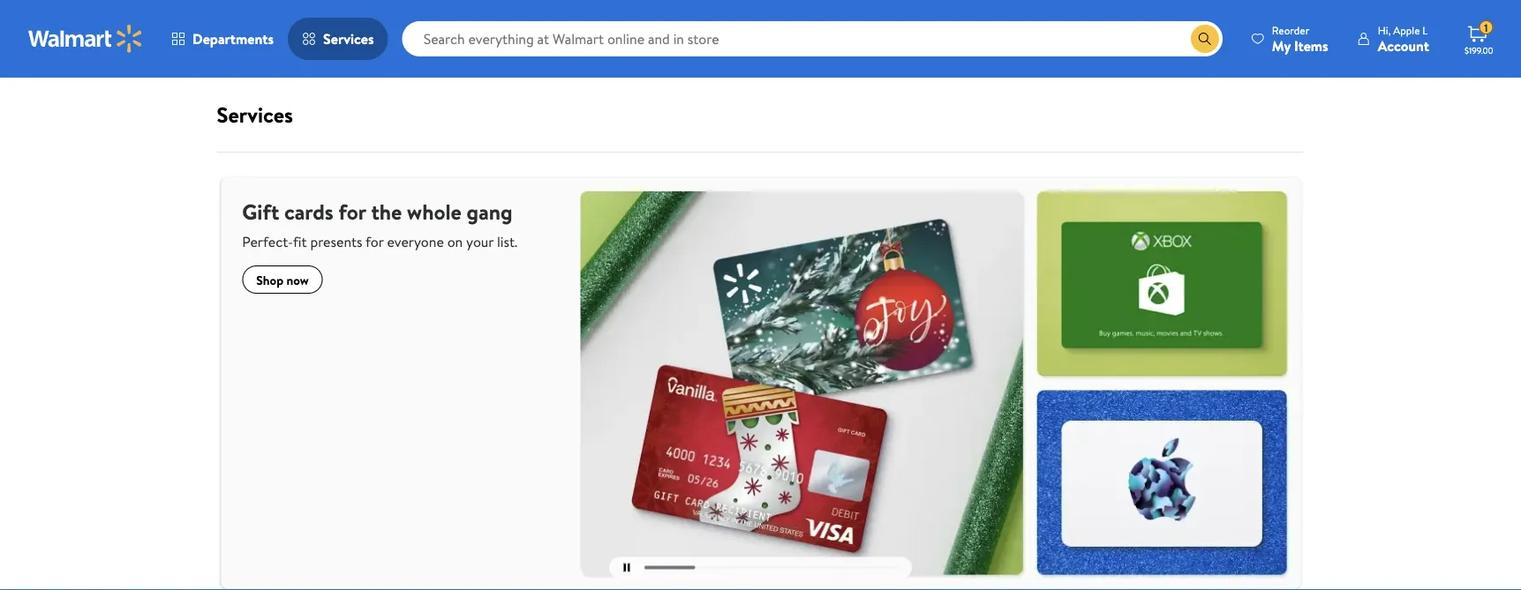 Task type: locate. For each thing, give the bounding box(es) containing it.
$199.00
[[1465, 44, 1494, 56]]

1 vertical spatial services
[[217, 100, 293, 129]]

services button
[[288, 18, 388, 60]]

for
[[338, 197, 366, 227], [365, 232, 383, 252]]

perfect-
[[242, 232, 293, 252]]

for up presents in the top left of the page
[[338, 197, 366, 227]]

apple
[[1394, 23, 1421, 38]]

whole
[[407, 197, 461, 227]]

cards
[[284, 197, 333, 227]]

services
[[323, 29, 374, 49], [217, 100, 293, 129]]

1 vertical spatial for
[[365, 232, 383, 252]]

items
[[1295, 36, 1329, 55]]

account
[[1379, 36, 1430, 55]]

fit
[[293, 232, 307, 252]]

my
[[1273, 36, 1291, 55]]

hi, apple l account
[[1379, 23, 1430, 55]]

Search search field
[[402, 21, 1223, 57]]

1
[[1485, 20, 1489, 35]]

shop now link
[[242, 266, 323, 294]]

0 vertical spatial services
[[323, 29, 374, 49]]

for down "the"
[[365, 232, 383, 252]]

search icon image
[[1198, 32, 1213, 46]]

1 horizontal spatial services
[[323, 29, 374, 49]]

the
[[371, 197, 402, 227]]

0 horizontal spatial services
[[217, 100, 293, 129]]



Task type: describe. For each thing, give the bounding box(es) containing it.
gift cards for the whole gang perfect-fit presents for everyone on your list.
[[242, 197, 517, 252]]

reorder my items
[[1273, 23, 1329, 55]]

carousel controls navigation
[[609, 558, 912, 579]]

services inside dropdown button
[[323, 29, 374, 49]]

Walmart Site-Wide search field
[[402, 21, 1223, 57]]

gift
[[242, 197, 279, 227]]

departments
[[193, 29, 274, 49]]

hi,
[[1379, 23, 1391, 38]]

now
[[286, 271, 308, 289]]

departments button
[[157, 18, 288, 60]]

list.
[[497, 232, 517, 252]]

walmart image
[[28, 25, 143, 53]]

pause image
[[624, 565, 630, 573]]

shop
[[256, 271, 283, 289]]

reorder
[[1273, 23, 1310, 38]]

your
[[466, 232, 493, 252]]

gang
[[466, 197, 512, 227]]

l
[[1423, 23, 1429, 38]]

shop now
[[256, 271, 308, 289]]

on
[[447, 232, 463, 252]]

presents
[[310, 232, 362, 252]]

0 vertical spatial for
[[338, 197, 366, 227]]

everyone
[[387, 232, 444, 252]]



Task type: vqa. For each thing, say whether or not it's contained in the screenshot.
on
yes



